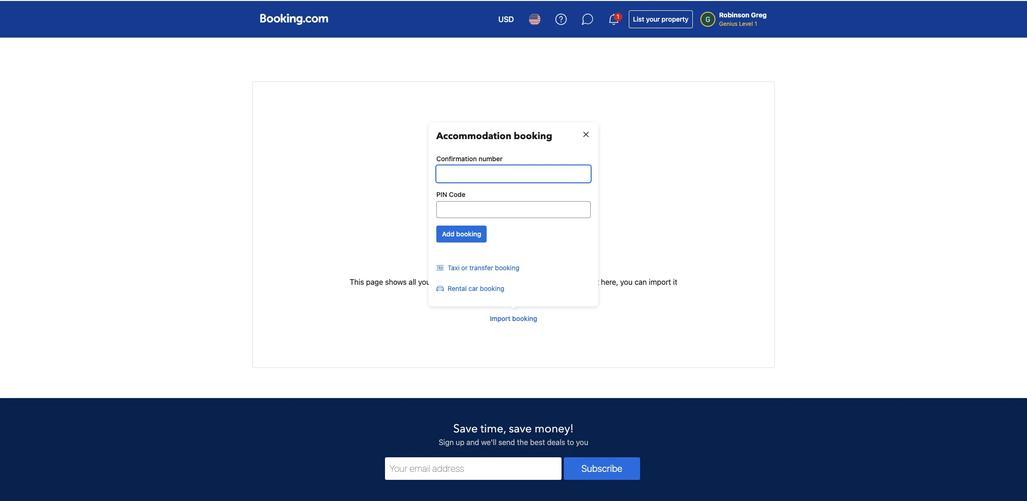 Task type: locate. For each thing, give the bounding box(es) containing it.
you
[[477, 277, 489, 286], [620, 277, 633, 286], [576, 438, 588, 446]]

import
[[490, 314, 510, 322]]

1 vertical spatial and
[[466, 438, 479, 446]]

pin.
[[584, 288, 598, 297]]

it
[[595, 277, 599, 286], [673, 277, 677, 286]]

trips
[[490, 253, 515, 268]]

you left can
[[620, 277, 633, 286]]

bookings.
[[435, 277, 469, 286]]

it right import
[[673, 277, 677, 286]]

0 horizontal spatial and
[[466, 438, 479, 446]]

send
[[498, 438, 515, 446]]

property
[[662, 14, 689, 22]]

your right all
[[418, 277, 433, 286]]

1 down greg
[[755, 19, 757, 26]]

number down accommodation booking
[[479, 154, 503, 162]]

1 inside robinson greg genius level 1
[[755, 19, 757, 26]]

accommodation booking
[[436, 129, 552, 142]]

import booking
[[490, 314, 537, 322]]

0 vertical spatial your
[[646, 14, 660, 22]]

robinson greg genius level 1
[[719, 10, 767, 26]]

and right up
[[466, 438, 479, 446]]

add booking
[[442, 229, 481, 237]]

1
[[617, 12, 619, 19], [755, 19, 757, 26]]

save
[[453, 421, 478, 436]]

your
[[462, 253, 487, 268]]

save time, save money! sign up and we'll send the best deals to you
[[439, 421, 588, 446]]

and inside this page shows all your bookings. if you made a booking but don't see it here, you can import it using your booking confirmation number and pin.
[[569, 288, 582, 297]]

accommodation
[[436, 129, 511, 142]]

0 vertical spatial and
[[569, 288, 582, 297]]

1 inside button
[[617, 12, 619, 19]]

0 horizontal spatial number
[[479, 154, 503, 162]]

rental car booking
[[448, 284, 504, 292]]

taxi or transfer booking link
[[436, 259, 519, 276]]

1 horizontal spatial it
[[673, 277, 677, 286]]

number
[[479, 154, 503, 162], [541, 288, 567, 297]]

you right if
[[477, 277, 489, 286]]

confirmation
[[496, 288, 539, 297]]

sign
[[439, 438, 454, 446]]

add
[[442, 229, 454, 237]]

it right see at right bottom
[[595, 277, 599, 286]]

page
[[366, 277, 383, 286]]

your down the bookings.
[[450, 288, 465, 297]]

you right to
[[576, 438, 588, 446]]

1 button
[[602, 7, 625, 30]]

your
[[646, 14, 660, 22], [418, 277, 433, 286], [450, 288, 465, 297]]

confirmation
[[436, 154, 477, 162]]

up
[[456, 438, 464, 446]]

booking up made
[[495, 263, 519, 271]]

your right list
[[646, 14, 660, 22]]

and
[[569, 288, 582, 297], [466, 438, 479, 446]]

list your property
[[633, 14, 689, 22]]

pin code
[[436, 190, 465, 198]]

1 horizontal spatial and
[[569, 288, 582, 297]]

and down don't
[[569, 288, 582, 297]]

2 vertical spatial your
[[450, 288, 465, 297]]

booking right car
[[480, 284, 504, 292]]

booking inside rental car booking link
[[480, 284, 504, 292]]

live
[[518, 253, 537, 268]]

robinson
[[719, 10, 749, 18]]

1 horizontal spatial you
[[576, 438, 588, 446]]

number down but
[[541, 288, 567, 297]]

and inside save time, save money! sign up and we'll send the best deals to you
[[466, 438, 479, 446]]

taxi or transfer booking
[[448, 263, 519, 271]]

0 horizontal spatial 1
[[617, 12, 619, 19]]

booking right import
[[512, 314, 537, 322]]

1 horizontal spatial 1
[[755, 19, 757, 26]]

deals
[[547, 438, 565, 446]]

time,
[[481, 421, 506, 436]]

1 vertical spatial number
[[541, 288, 567, 297]]

PIN Code field
[[436, 201, 591, 217]]

you inside save time, save money! sign up and we'll send the best deals to you
[[576, 438, 588, 446]]

number inside this page shows all your bookings. if you made a booking but don't see it here, you can import it using your booking confirmation number and pin.
[[541, 288, 567, 297]]

can
[[635, 277, 647, 286]]

list
[[633, 14, 644, 22]]

see
[[581, 277, 593, 286]]

if
[[471, 277, 475, 286]]

booking
[[514, 129, 552, 142], [456, 229, 481, 237], [495, 263, 519, 271], [518, 277, 546, 286], [480, 284, 504, 292], [467, 288, 494, 297], [512, 314, 537, 322]]

Confirmation number field
[[436, 165, 591, 182]]

2 horizontal spatial your
[[646, 14, 660, 22]]

this page shows all your bookings. if you made a booking but don't see it here, you can import it using your booking confirmation number and pin.
[[350, 277, 677, 297]]

0 horizontal spatial it
[[595, 277, 599, 286]]

rental car booking link
[[436, 280, 504, 297]]

1 horizontal spatial number
[[541, 288, 567, 297]]

a
[[512, 277, 516, 286]]

car
[[469, 284, 478, 292]]

booking right add
[[456, 229, 481, 237]]

0 horizontal spatial your
[[418, 277, 433, 286]]

usd button
[[493, 7, 520, 30]]

this
[[350, 277, 364, 286]]

1 left list
[[617, 12, 619, 19]]

shows
[[385, 277, 407, 286]]

usd
[[498, 14, 514, 23]]



Task type: describe. For each thing, give the bounding box(es) containing it.
all
[[409, 277, 416, 286]]

to
[[567, 438, 574, 446]]

booking right a
[[518, 277, 546, 286]]

but
[[548, 277, 559, 286]]

booking inside taxi or transfer booking link
[[495, 263, 519, 271]]

using
[[429, 288, 448, 297]]

add booking button
[[436, 225, 487, 242]]

import booking button
[[486, 310, 541, 327]]

here
[[540, 253, 565, 268]]

transfer
[[469, 263, 493, 271]]

rental
[[448, 284, 467, 292]]

subscribe button
[[564, 457, 640, 480]]

booking down if
[[467, 288, 494, 297]]

save
[[509, 421, 532, 436]]

0 vertical spatial number
[[479, 154, 503, 162]]

1 it from the left
[[595, 277, 599, 286]]

0 horizontal spatial you
[[477, 277, 489, 286]]

2 it from the left
[[673, 277, 677, 286]]

here,
[[601, 277, 618, 286]]

taxi
[[448, 263, 460, 271]]

2 horizontal spatial you
[[620, 277, 633, 286]]

money!
[[535, 421, 574, 436]]

subscribe
[[581, 463, 622, 473]]

code
[[449, 190, 465, 198]]

1 vertical spatial your
[[418, 277, 433, 286]]

the
[[517, 438, 528, 446]]

level
[[739, 19, 753, 26]]

we'll
[[481, 438, 496, 446]]

genius
[[719, 19, 738, 26]]

Your email address email field
[[385, 457, 562, 480]]

pin
[[436, 190, 447, 198]]

booking inside import booking dropdown button
[[512, 314, 537, 322]]

or
[[461, 263, 468, 271]]

import
[[649, 277, 671, 286]]

list your property link
[[629, 9, 693, 27]]

best
[[530, 438, 545, 446]]

1 horizontal spatial your
[[450, 288, 465, 297]]

confirmation number
[[436, 154, 503, 162]]

booking up confirmation number field
[[514, 129, 552, 142]]

booking inside add booking button
[[456, 229, 481, 237]]

don't
[[561, 277, 579, 286]]

greg
[[751, 10, 767, 18]]

made
[[491, 277, 510, 286]]

booking.com online hotel reservations image
[[260, 13, 328, 24]]

your trips live here
[[462, 253, 565, 268]]



Task type: vqa. For each thing, say whether or not it's contained in the screenshot.
Code
yes



